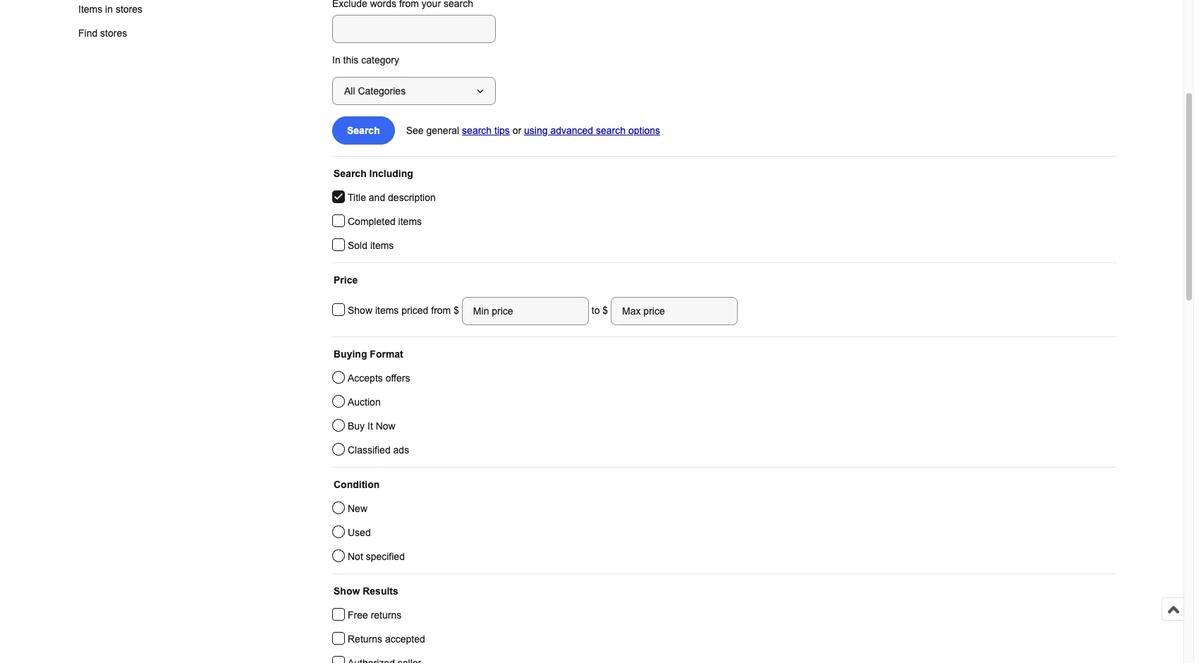 Task type: locate. For each thing, give the bounding box(es) containing it.
search up title
[[334, 168, 367, 179]]

used
[[348, 527, 371, 539]]

using
[[524, 125, 548, 136]]

tips
[[495, 125, 510, 136]]

not specified
[[348, 551, 405, 563]]

0 horizontal spatial $
[[454, 305, 462, 316]]

1 horizontal spatial $
[[603, 305, 609, 316]]

auction
[[348, 397, 381, 408]]

1 $ from the left
[[454, 305, 462, 316]]

$ right from
[[454, 305, 462, 316]]

title and description
[[348, 192, 436, 203]]

from
[[431, 305, 451, 316]]

format
[[370, 349, 404, 360]]

1 vertical spatial show
[[334, 586, 360, 597]]

to $
[[589, 305, 611, 316]]

1 vertical spatial stores
[[100, 28, 127, 39]]

new
[[348, 503, 368, 515]]

items down completed items
[[371, 240, 394, 251]]

and
[[369, 192, 386, 203]]

items
[[78, 4, 103, 15]]

sold
[[348, 240, 368, 251]]

in
[[105, 4, 113, 15]]

search
[[347, 125, 380, 136], [334, 168, 367, 179]]

show for show results
[[334, 586, 360, 597]]

accepted
[[385, 634, 425, 645]]

0 horizontal spatial search
[[462, 125, 492, 136]]

search for search including
[[334, 168, 367, 179]]

search
[[462, 125, 492, 136], [596, 125, 626, 136]]

general
[[427, 125, 460, 136]]

see
[[406, 125, 424, 136]]

Enter maximum price range value, $ text field
[[611, 297, 738, 325]]

show results
[[334, 586, 399, 597]]

0 vertical spatial items
[[399, 216, 422, 227]]

ads
[[394, 445, 409, 456]]

classified
[[348, 445, 391, 456]]

stores down items in stores link
[[100, 28, 127, 39]]

items
[[399, 216, 422, 227], [371, 240, 394, 251], [375, 305, 399, 316]]

1 horizontal spatial search
[[596, 125, 626, 136]]

items left priced
[[375, 305, 399, 316]]

1 vertical spatial search
[[334, 168, 367, 179]]

or
[[513, 125, 522, 136]]

show up free
[[334, 586, 360, 597]]

completed items
[[348, 216, 422, 227]]

returns
[[348, 634, 383, 645]]

search up search including
[[347, 125, 380, 136]]

items down description
[[399, 216, 422, 227]]

$
[[454, 305, 462, 316], [603, 305, 609, 316]]

search inside button
[[347, 125, 380, 136]]

1 vertical spatial items
[[371, 240, 394, 251]]

show down price
[[348, 305, 373, 316]]

$ right to
[[603, 305, 609, 316]]

stores right in
[[116, 4, 143, 15]]

in
[[332, 54, 341, 66]]

search left options
[[596, 125, 626, 136]]

Exclude words from your search text field
[[332, 15, 496, 43]]

returns accepted
[[348, 634, 425, 645]]

free returns
[[348, 610, 402, 621]]

buy it now
[[348, 421, 396, 432]]

0 vertical spatial search
[[347, 125, 380, 136]]

using advanced search options link
[[524, 125, 661, 136]]

condition
[[334, 479, 380, 491]]

show
[[348, 305, 373, 316], [334, 586, 360, 597]]

0 vertical spatial show
[[348, 305, 373, 316]]

sold items
[[348, 240, 394, 251]]

search left tips
[[462, 125, 492, 136]]

2 vertical spatial items
[[375, 305, 399, 316]]

stores
[[116, 4, 143, 15], [100, 28, 127, 39]]



Task type: vqa. For each thing, say whether or not it's contained in the screenshot.
SHOP BY CATEGORY
no



Task type: describe. For each thing, give the bounding box(es) containing it.
not
[[348, 551, 363, 563]]

search tips link
[[462, 125, 510, 136]]

find
[[78, 28, 98, 39]]

price
[[334, 275, 358, 286]]

search button
[[332, 116, 395, 145]]

specified
[[366, 551, 405, 563]]

buying format
[[334, 349, 404, 360]]

2 $ from the left
[[603, 305, 609, 316]]

title
[[348, 192, 366, 203]]

items for completed
[[399, 216, 422, 227]]

advanced
[[551, 125, 594, 136]]

buy
[[348, 421, 365, 432]]

buying
[[334, 349, 367, 360]]

in this category
[[332, 54, 399, 66]]

including
[[370, 168, 413, 179]]

find stores
[[78, 28, 127, 39]]

classified ads
[[348, 445, 409, 456]]

results
[[363, 586, 399, 597]]

description
[[388, 192, 436, 203]]

priced
[[402, 305, 429, 316]]

accepts
[[348, 373, 383, 384]]

options
[[629, 125, 661, 136]]

now
[[376, 421, 396, 432]]

items in stores
[[78, 4, 143, 15]]

1 search from the left
[[462, 125, 492, 136]]

show for show items priced from
[[348, 305, 373, 316]]

items for show
[[375, 305, 399, 316]]

show items priced from
[[348, 305, 454, 316]]

it
[[368, 421, 373, 432]]

find stores link
[[67, 21, 176, 45]]

completed
[[348, 216, 396, 227]]

see general search tips or using advanced search options
[[406, 125, 661, 136]]

returns
[[371, 610, 402, 621]]

accepts offers
[[348, 373, 410, 384]]

2 search from the left
[[596, 125, 626, 136]]

search including
[[334, 168, 413, 179]]

offers
[[386, 373, 410, 384]]

Enter minimum price range value, $ text field
[[462, 297, 589, 325]]

to
[[592, 305, 600, 316]]

0 vertical spatial stores
[[116, 4, 143, 15]]

this
[[343, 54, 359, 66]]

category
[[362, 54, 399, 66]]

items in stores link
[[67, 0, 176, 21]]

free
[[348, 610, 368, 621]]

items for sold
[[371, 240, 394, 251]]

search for search
[[347, 125, 380, 136]]



